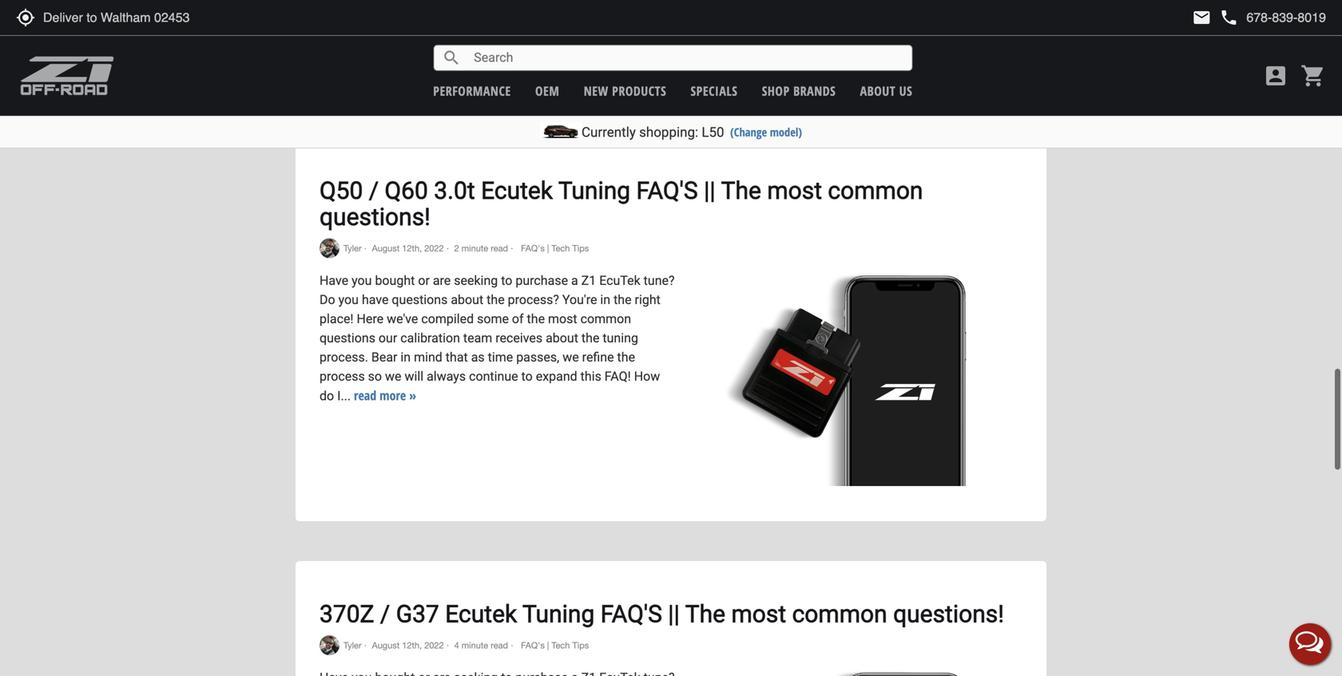 Task type: describe. For each thing, give the bounding box(es) containing it.
always
[[427, 369, 466, 384]]

faq's inside q50 / q60 3.0t ecutek tuning faq's || the most common questions!
[[636, 177, 698, 205]]

so
[[368, 369, 382, 384]]

august for q60
[[372, 243, 400, 254]]

faq's for tuning
[[521, 640, 545, 651]]

more
[[380, 387, 406, 404]]

have you bought or are seeking to purchase a z1 ecutek tune? do you have questions about the process? you're in the right place! here we've compiled some of the most common questions our calibration team receives about the tuning process. bear in mind that as time passes, we refine the process so we will always continue to expand this faq! how do i...
[[320, 273, 675, 404]]

mind
[[414, 350, 442, 365]]

have
[[362, 292, 389, 308]]

currently
[[582, 124, 636, 140]]

place!
[[320, 312, 354, 327]]

mail phone
[[1192, 8, 1238, 27]]

bought
[[375, 273, 415, 288]]

read more »
[[354, 387, 416, 404]]

0 horizontal spatial about
[[451, 292, 483, 308]]

12th, for g37
[[402, 640, 422, 651]]

faq's                                                                              |                                                                                                            tech tips for tuning
[[518, 640, 589, 651]]

common inside q50 / q60 3.0t ecutek tuning faq's || the most common questions!
[[828, 177, 923, 205]]

370z / g37 ecutek tuning faq's || the most common questions! link
[[320, 600, 1004, 629]]

1 vertical spatial faq's
[[600, 600, 662, 629]]

faq's for ecutek
[[521, 243, 545, 254]]

purchase
[[516, 273, 568, 288]]

|| inside q50 / q60 3.0t ecutek tuning faq's || the most common questions!
[[704, 177, 716, 205]]

passes,
[[516, 350, 559, 365]]

g37
[[396, 600, 439, 629]]

us
[[899, 82, 912, 99]]

q50 / q60 3.0t ecutek tuning faq's || the most common questions! link
[[320, 177, 923, 231]]

tips for faq's
[[572, 640, 589, 651]]

here
[[357, 312, 384, 327]]

oem link
[[535, 82, 559, 99]]

specials link
[[691, 82, 738, 99]]

august 12th, 2022 for g37
[[372, 640, 444, 651]]

2 minute read
[[454, 243, 508, 254]]

shop brands
[[762, 82, 836, 99]]

1 vertical spatial you
[[338, 292, 359, 308]]

are
[[433, 273, 451, 288]]

i...
[[337, 389, 351, 404]]

compiled
[[421, 312, 474, 327]]

new products
[[584, 82, 666, 99]]

about us link
[[860, 82, 912, 99]]

oem
[[535, 82, 559, 99]]

1 horizontal spatial to
[[521, 369, 533, 384]]

phone
[[1219, 8, 1238, 27]]

this
[[580, 369, 601, 384]]

2
[[454, 243, 459, 254]]

or
[[418, 273, 430, 288]]

as
[[471, 350, 485, 365]]

account_box link
[[1259, 63, 1293, 89]]

2 vertical spatial most
[[731, 600, 786, 629]]

ecutek inside q50 / q60 3.0t ecutek tuning faq's || the most common questions!
[[481, 177, 553, 205]]

model)
[[770, 124, 802, 140]]

have
[[320, 273, 348, 288]]

my_location
[[16, 8, 35, 27]]

»
[[409, 387, 416, 404]]

0 vertical spatial to
[[501, 273, 512, 288]]

z1
[[581, 273, 596, 288]]

our
[[379, 331, 397, 346]]

receives
[[496, 331, 543, 346]]

q60
[[385, 177, 428, 205]]

calibration
[[400, 331, 460, 346]]

do
[[320, 292, 335, 308]]

expand
[[536, 369, 577, 384]]

tune?
[[644, 273, 675, 288]]

performance link
[[433, 82, 511, 99]]

read for g37
[[491, 640, 508, 651]]

minute for 3.0t
[[462, 243, 488, 254]]

4 minute read
[[454, 640, 508, 651]]

1 vertical spatial tuning
[[522, 600, 595, 629]]

1 vertical spatial read
[[354, 387, 376, 404]]

0 vertical spatial you
[[352, 273, 372, 288]]

performance
[[433, 82, 511, 99]]

faq!
[[605, 369, 631, 384]]

tyler image
[[320, 239, 340, 258]]

/ for q50
[[369, 177, 379, 205]]

process?
[[508, 292, 559, 308]]

l50
[[702, 124, 724, 140]]

tuning inside q50 / q60 3.0t ecutek tuning faq's || the most common questions!
[[558, 177, 630, 205]]

the inside q50 / q60 3.0t ecutek tuning faq's || the most common questions!
[[721, 177, 761, 205]]

tech for tuning
[[552, 640, 570, 651]]

most inside have you bought or are seeking to purchase a z1 ecutek tune? do you have questions about the process? you're in the right place! here we've compiled some of the most common questions our calibration team receives about the tuning process. bear in mind that as time passes, we refine the process so we will always continue to expand this faq! how do i...
[[548, 312, 577, 327]]

(change model) link
[[730, 124, 802, 140]]

| for ecutek
[[547, 243, 549, 254]]

we've
[[387, 312, 418, 327]]

4
[[454, 640, 459, 651]]

about us
[[860, 82, 912, 99]]

tuning
[[603, 331, 638, 346]]

the down tuning
[[617, 350, 635, 365]]

time
[[488, 350, 513, 365]]

how
[[634, 369, 660, 384]]



Task type: vqa. For each thing, say whether or not it's contained in the screenshot.
second 'FAQ's' from the bottom
yes



Task type: locate. For each thing, give the bounding box(es) containing it.
faq's right 4 minute read
[[521, 640, 545, 651]]

ecutek
[[599, 273, 640, 288]]

1 horizontal spatial we
[[563, 350, 579, 365]]

common
[[828, 177, 923, 205], [580, 312, 631, 327], [792, 600, 887, 629]]

account_box
[[1263, 63, 1289, 89]]

minute for ecutek
[[462, 640, 488, 651]]

0 vertical spatial about
[[451, 292, 483, 308]]

1 horizontal spatial questions
[[392, 292, 448, 308]]

12th, down g37
[[402, 640, 422, 651]]

2 vertical spatial read
[[491, 640, 508, 651]]

to down passes,
[[521, 369, 533, 384]]

will
[[405, 369, 423, 384]]

0 vertical spatial ||
[[704, 177, 716, 205]]

1 vertical spatial about
[[546, 331, 578, 346]]

in down "ecutek"
[[600, 292, 610, 308]]

z1 motorsports logo image
[[20, 56, 115, 96]]

/ for 370z
[[380, 600, 390, 629]]

1 vertical spatial most
[[548, 312, 577, 327]]

1 vertical spatial minute
[[462, 640, 488, 651]]

2 minute from the top
[[462, 640, 488, 651]]

0 vertical spatial questions!
[[320, 203, 430, 231]]

right
[[635, 292, 661, 308]]

1 vertical spatial 12th,
[[402, 640, 422, 651]]

0 vertical spatial tech
[[552, 243, 570, 254]]

/
[[369, 177, 379, 205], [380, 600, 390, 629]]

2 august from the top
[[372, 640, 400, 651]]

0 vertical spatial /
[[369, 177, 379, 205]]

continue
[[469, 369, 518, 384]]

august 12th, 2022 up bought
[[372, 243, 444, 254]]

you
[[352, 273, 372, 288], [338, 292, 359, 308]]

0 horizontal spatial we
[[385, 369, 401, 384]]

read right 4 at the left bottom
[[491, 640, 508, 651]]

questions
[[392, 292, 448, 308], [320, 331, 375, 346]]

2 tips from the top
[[572, 640, 589, 651]]

read for q60
[[491, 243, 508, 254]]

12th,
[[402, 243, 422, 254], [402, 640, 422, 651]]

2 faq's                                                                              |                                                                                                            tech tips from the top
[[518, 640, 589, 651]]

specials
[[691, 82, 738, 99]]

about
[[451, 292, 483, 308], [546, 331, 578, 346]]

1 vertical spatial tips
[[572, 640, 589, 651]]

/ inside q50 / q60 3.0t ecutek tuning faq's || the most common questions!
[[369, 177, 379, 205]]

mail link
[[1192, 8, 1211, 27]]

tyler for 370z / g37 ecutek tuning faq's || the most common questions!
[[344, 640, 362, 651]]

the right "of"
[[527, 312, 545, 327]]

12th, up or on the left top
[[402, 243, 422, 254]]

tech right 4 minute read
[[552, 640, 570, 651]]

we up expand
[[563, 350, 579, 365]]

phone link
[[1219, 8, 1326, 27]]

read
[[491, 243, 508, 254], [354, 387, 376, 404], [491, 640, 508, 651]]

1 august from the top
[[372, 243, 400, 254]]

august up bought
[[372, 243, 400, 254]]

1 horizontal spatial questions!
[[893, 600, 1004, 629]]

a
[[571, 273, 578, 288]]

| right 4 minute read
[[547, 640, 549, 651]]

tech up the purchase at the top
[[552, 243, 570, 254]]

2022 left 2
[[424, 243, 444, 254]]

new
[[584, 82, 608, 99]]

q50 / q60 3.0t ecutek tuning faq's || the most common questions! image
[[692, 239, 1023, 486]]

that
[[446, 350, 468, 365]]

0 vertical spatial in
[[600, 292, 610, 308]]

| up the purchase at the top
[[547, 243, 549, 254]]

shopping:
[[639, 124, 698, 140]]

1 vertical spatial to
[[521, 369, 533, 384]]

faq's
[[521, 243, 545, 254], [521, 640, 545, 651]]

about up passes,
[[546, 331, 578, 346]]

3.0t
[[434, 177, 475, 205]]

1 vertical spatial ecutek
[[445, 600, 517, 629]]

to right seeking
[[501, 273, 512, 288]]

/ left g37
[[380, 600, 390, 629]]

0 vertical spatial questions
[[392, 292, 448, 308]]

read up seeking
[[491, 243, 508, 254]]

tyler right tyler image
[[344, 243, 362, 254]]

august down g37
[[372, 640, 400, 651]]

currently shopping: l50 (change model)
[[582, 124, 802, 140]]

1 tyler from the top
[[344, 243, 362, 254]]

0 vertical spatial the
[[721, 177, 761, 205]]

370z
[[320, 600, 374, 629]]

2 | from the top
[[547, 640, 549, 651]]

1 12th, from the top
[[402, 243, 422, 254]]

the up refine
[[581, 331, 599, 346]]

2022
[[424, 243, 444, 254], [424, 640, 444, 651]]

0 vertical spatial faq's                                                                              |                                                                                                            tech tips
[[518, 243, 589, 254]]

august 12th, 2022
[[372, 243, 444, 254], [372, 640, 444, 651]]

2022 left 4 at the left bottom
[[424, 640, 444, 651]]

shop brands link
[[762, 82, 836, 99]]

process.
[[320, 350, 368, 365]]

1 vertical spatial faq's                                                                              |                                                                                                            tech tips
[[518, 640, 589, 651]]

0 horizontal spatial /
[[369, 177, 379, 205]]

the down "ecutek"
[[614, 292, 632, 308]]

faq's up the purchase at the top
[[521, 243, 545, 254]]

1 vertical spatial in
[[401, 350, 411, 365]]

1 minute from the top
[[462, 243, 488, 254]]

1 horizontal spatial in
[[600, 292, 610, 308]]

in up will
[[401, 350, 411, 365]]

tuning
[[558, 177, 630, 205], [522, 600, 595, 629]]

2022 for q60
[[424, 243, 444, 254]]

0 vertical spatial tyler
[[344, 243, 362, 254]]

faq's                                                                              |                                                                                                            tech tips up the purchase at the top
[[518, 243, 589, 254]]

shopping_cart link
[[1297, 63, 1326, 89]]

questions down or on the left top
[[392, 292, 448, 308]]

refine
[[582, 350, 614, 365]]

questions! inside q50 / q60 3.0t ecutek tuning faq's || the most common questions!
[[320, 203, 430, 231]]

0 horizontal spatial questions
[[320, 331, 375, 346]]

search
[[442, 48, 461, 68]]

12th, for q60
[[402, 243, 422, 254]]

shopping_cart
[[1301, 63, 1326, 89]]

1 vertical spatial common
[[580, 312, 631, 327]]

2 tech from the top
[[552, 640, 570, 651]]

1 vertical spatial questions!
[[893, 600, 1004, 629]]

0 vertical spatial minute
[[462, 243, 488, 254]]

2 faq's from the top
[[521, 640, 545, 651]]

/ right q50
[[369, 177, 379, 205]]

1 vertical spatial questions
[[320, 331, 375, 346]]

read right i...
[[354, 387, 376, 404]]

august for g37
[[372, 640, 400, 651]]

you up have
[[352, 273, 372, 288]]

questions up process.
[[320, 331, 375, 346]]

q50
[[320, 177, 363, 205]]

questions!
[[320, 203, 430, 231], [893, 600, 1004, 629]]

minute right 2
[[462, 243, 488, 254]]

most inside q50 / q60 3.0t ecutek tuning faq's || the most common questions!
[[767, 177, 822, 205]]

1 august 12th, 2022 from the top
[[372, 243, 444, 254]]

2 12th, from the top
[[402, 640, 422, 651]]

q50 / q60 3.0t ecutek tuning faq's || the most common questions!
[[320, 177, 923, 231]]

ecutek up 4 minute read
[[445, 600, 517, 629]]

minute
[[462, 243, 488, 254], [462, 640, 488, 651]]

0 horizontal spatial ||
[[668, 600, 680, 629]]

0 vertical spatial we
[[563, 350, 579, 365]]

|
[[547, 243, 549, 254], [547, 640, 549, 651]]

the up some
[[487, 292, 505, 308]]

0 vertical spatial august 12th, 2022
[[372, 243, 444, 254]]

1 horizontal spatial about
[[546, 331, 578, 346]]

about
[[860, 82, 896, 99]]

1 vertical spatial ||
[[668, 600, 680, 629]]

tyler right tyler icon
[[344, 640, 362, 651]]

0 horizontal spatial to
[[501, 273, 512, 288]]

1 horizontal spatial ||
[[704, 177, 716, 205]]

1 vertical spatial we
[[385, 369, 401, 384]]

of
[[512, 312, 524, 327]]

seeking
[[454, 273, 498, 288]]

tips for tuning
[[572, 243, 589, 254]]

team
[[463, 331, 492, 346]]

read more » link
[[354, 387, 416, 404]]

0 vertical spatial read
[[491, 243, 508, 254]]

the
[[487, 292, 505, 308], [614, 292, 632, 308], [527, 312, 545, 327], [581, 331, 599, 346], [617, 350, 635, 365]]

0 vertical spatial 2022
[[424, 243, 444, 254]]

1 vertical spatial faq's
[[521, 640, 545, 651]]

0 vertical spatial 12th,
[[402, 243, 422, 254]]

1 vertical spatial august
[[372, 640, 400, 651]]

1 faq's from the top
[[521, 243, 545, 254]]

0 vertical spatial faq's
[[521, 243, 545, 254]]

0 vertical spatial ecutek
[[481, 177, 553, 205]]

0 vertical spatial tuning
[[558, 177, 630, 205]]

you right the do
[[338, 292, 359, 308]]

1 vertical spatial the
[[685, 600, 725, 629]]

0 vertical spatial august
[[372, 243, 400, 254]]

brands
[[793, 82, 836, 99]]

tech
[[552, 243, 570, 254], [552, 640, 570, 651]]

you're
[[562, 292, 597, 308]]

tyler for q50 / q60 3.0t ecutek tuning faq's || the most common questions!
[[344, 243, 362, 254]]

tech for ecutek
[[552, 243, 570, 254]]

0 vertical spatial tips
[[572, 243, 589, 254]]

2022 for g37
[[424, 640, 444, 651]]

2 august 12th, 2022 from the top
[[372, 640, 444, 651]]

1 vertical spatial |
[[547, 640, 549, 651]]

faq's                                                                              |                                                                                                            tech tips right 4 minute read
[[518, 640, 589, 651]]

shop
[[762, 82, 790, 99]]

minute right 4 at the left bottom
[[462, 640, 488, 651]]

tyler image
[[320, 636, 340, 656]]

about down seeking
[[451, 292, 483, 308]]

bear
[[371, 350, 397, 365]]

0 vertical spatial common
[[828, 177, 923, 205]]

new products link
[[584, 82, 666, 99]]

august
[[372, 243, 400, 254], [372, 640, 400, 651]]

1 | from the top
[[547, 243, 549, 254]]

1 vertical spatial august 12th, 2022
[[372, 640, 444, 651]]

faq's                                                                              |                                                                                                            tech tips for ecutek
[[518, 243, 589, 254]]

(change
[[730, 124, 767, 140]]

2 vertical spatial common
[[792, 600, 887, 629]]

1 2022 from the top
[[424, 243, 444, 254]]

0 vertical spatial faq's
[[636, 177, 698, 205]]

1 tech from the top
[[552, 243, 570, 254]]

mail
[[1192, 8, 1211, 27]]

ecutek right the 3.0t
[[481, 177, 553, 205]]

1 faq's                                                                              |                                                                                                            tech tips from the top
[[518, 243, 589, 254]]

0 horizontal spatial questions!
[[320, 203, 430, 231]]

common inside have you bought or are seeking to purchase a z1 ecutek tune? do you have questions about the process? you're in the right place! here we've compiled some of the most common questions our calibration team receives about the tuning process. bear in mind that as time passes, we refine the process so we will always continue to expand this faq! how do i...
[[580, 312, 631, 327]]

2 2022 from the top
[[424, 640, 444, 651]]

2 tyler from the top
[[344, 640, 362, 651]]

august 12th, 2022 down g37
[[372, 640, 444, 651]]

we right the so
[[385, 369, 401, 384]]

most
[[767, 177, 822, 205], [548, 312, 577, 327], [731, 600, 786, 629]]

0 vertical spatial |
[[547, 243, 549, 254]]

products
[[612, 82, 666, 99]]

faq's                                                                              |                                                                                                            tech tips
[[518, 243, 589, 254], [518, 640, 589, 651]]

some
[[477, 312, 509, 327]]

Search search field
[[461, 46, 912, 70]]

0 horizontal spatial in
[[401, 350, 411, 365]]

do
[[320, 389, 334, 404]]

||
[[704, 177, 716, 205], [668, 600, 680, 629]]

370z / g37 ecutek tuning faq's || the most common questions!
[[320, 600, 1004, 629]]

1 tips from the top
[[572, 243, 589, 254]]

1 vertical spatial 2022
[[424, 640, 444, 651]]

process
[[320, 369, 365, 384]]

1 vertical spatial tech
[[552, 640, 570, 651]]

| for tuning
[[547, 640, 549, 651]]

august 12th, 2022 for q60
[[372, 243, 444, 254]]

0 vertical spatial most
[[767, 177, 822, 205]]

1 vertical spatial /
[[380, 600, 390, 629]]

1 horizontal spatial /
[[380, 600, 390, 629]]

1 vertical spatial tyler
[[344, 640, 362, 651]]



